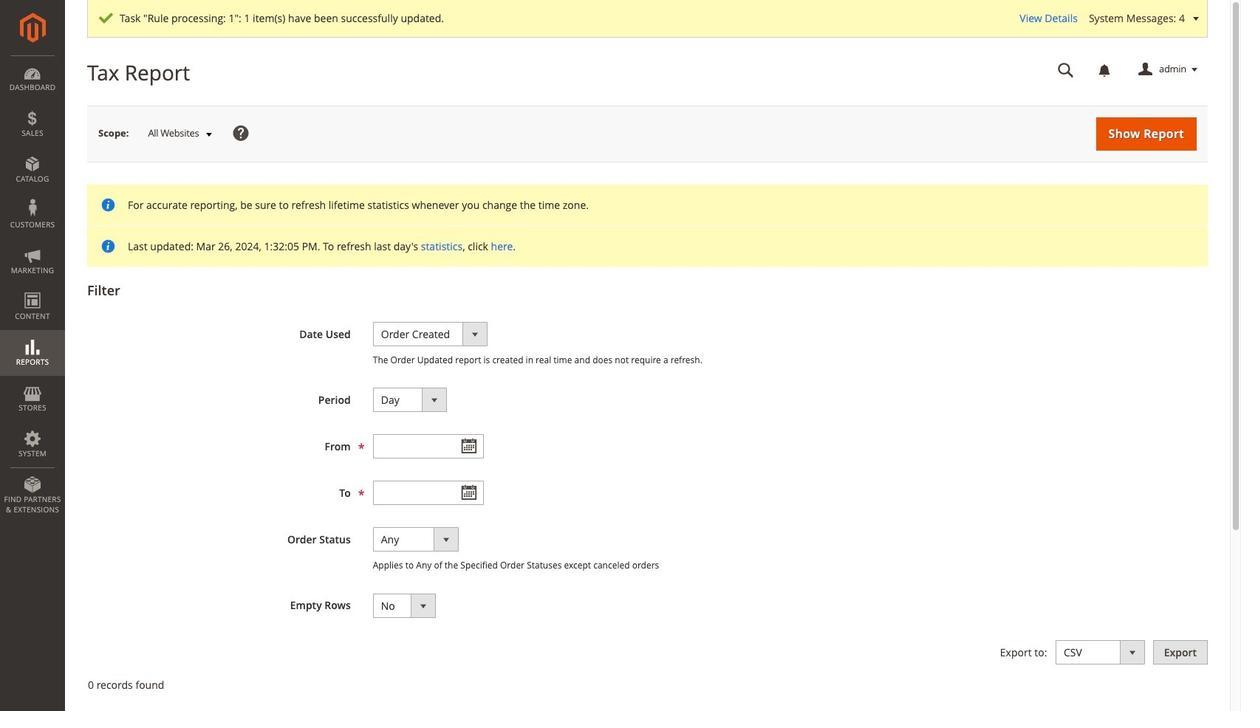Task type: locate. For each thing, give the bounding box(es) containing it.
None text field
[[1048, 57, 1085, 83], [373, 435, 484, 459], [1048, 57, 1085, 83], [373, 435, 484, 459]]

None text field
[[373, 481, 484, 506]]

menu bar
[[0, 55, 65, 523]]



Task type: describe. For each thing, give the bounding box(es) containing it.
magento admin panel image
[[20, 13, 45, 43]]



Task type: vqa. For each thing, say whether or not it's contained in the screenshot.
To text field
no



